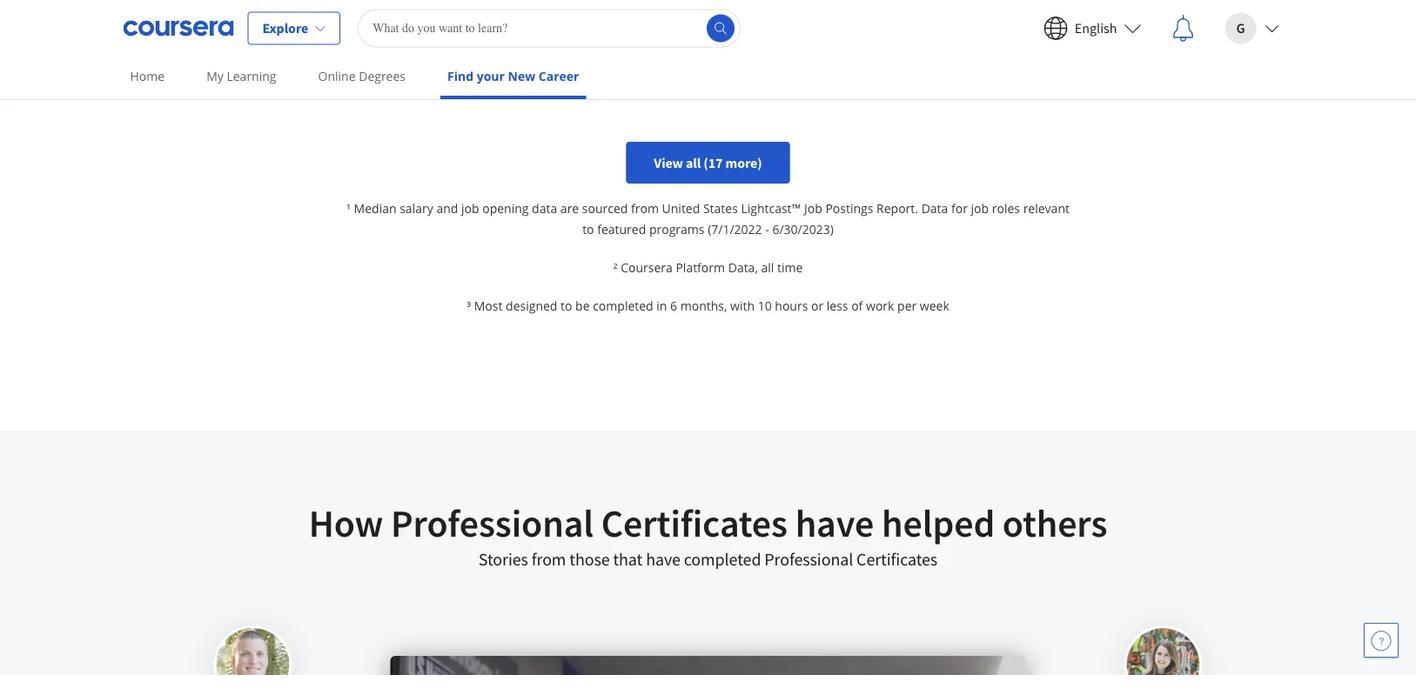 Task type: vqa. For each thing, say whether or not it's contained in the screenshot.
G at top right
yes



Task type: locate. For each thing, give the bounding box(es) containing it.
featured
[[597, 221, 646, 237]]

1 horizontal spatial to
[[583, 221, 594, 237]]

1 horizontal spatial data
[[922, 200, 948, 216]]

What do you want to learn? text field
[[358, 9, 741, 47]]

data left for
[[922, 200, 948, 216]]

0 horizontal spatial have
[[646, 549, 681, 570]]

all left time
[[761, 259, 774, 275]]

0 vertical spatial completed
[[593, 297, 653, 314]]

0 horizontal spatial job
[[461, 200, 479, 216]]

and
[[436, 200, 458, 216]]

0 vertical spatial from
[[631, 200, 659, 216]]

all left (17
[[686, 154, 701, 171]]

job
[[804, 200, 822, 216]]

coursera image
[[123, 14, 234, 42]]

0 horizontal spatial from
[[532, 549, 566, 570]]

all
[[686, 154, 701, 171], [761, 259, 774, 275]]

relevant
[[1023, 200, 1070, 216]]

explore
[[262, 20, 308, 37]]

more)
[[726, 154, 762, 171]]

opening
[[482, 200, 529, 216]]

None search field
[[358, 9, 741, 47]]

2 job from the left
[[971, 200, 989, 216]]

1 vertical spatial certificates
[[857, 549, 938, 570]]

per
[[898, 297, 917, 314]]

fractal data science
[[183, 31, 300, 49]]

from
[[631, 200, 659, 216], [532, 549, 566, 570]]

others
[[1003, 499, 1108, 547]]

certificates
[[601, 499, 788, 547], [857, 549, 938, 570]]

my
[[206, 68, 224, 84]]

to down sourced
[[583, 221, 594, 237]]

most
[[474, 297, 503, 314]]

certificates up that
[[601, 499, 788, 547]]

1 horizontal spatial professional
[[765, 549, 853, 570]]

all inside view all (17 more) button
[[686, 154, 701, 171]]

1 vertical spatial data
[[922, 200, 948, 216]]

that
[[613, 549, 643, 570]]

0 horizontal spatial to
[[561, 297, 572, 314]]

¹ median salary and job opening data are sourced from united states lightcast™ job postings report. data for job roles relevant to featured programs (7/1/2022 - 6/30/2023)
[[347, 200, 1070, 237]]

home link
[[123, 57, 172, 96]]

0 horizontal spatial data
[[225, 31, 252, 49]]

from inside how professional certificates have helped others stories from those that have completed professional certificates
[[532, 549, 566, 570]]

professional
[[391, 499, 594, 547], [765, 549, 853, 570]]

0 vertical spatial to
[[583, 221, 594, 237]]

for
[[951, 200, 968, 216]]

²
[[613, 259, 618, 275]]

0 vertical spatial professional
[[391, 499, 594, 547]]

1 horizontal spatial job
[[971, 200, 989, 216]]

from left those
[[532, 549, 566, 570]]

² coursera platform data, all time
[[613, 259, 803, 275]]

to
[[583, 221, 594, 237], [561, 297, 572, 314]]

6
[[670, 297, 677, 314]]

0 vertical spatial data
[[225, 31, 252, 49]]

in
[[657, 297, 667, 314]]

to inside ¹ median salary and job opening data are sourced from united states lightcast™ job postings report. data for job roles relevant to featured programs (7/1/2022 - 6/30/2023)
[[583, 221, 594, 237]]

ios
[[1013, 10, 1033, 27]]

learning
[[227, 68, 276, 84]]

1 vertical spatial to
[[561, 297, 572, 314]]

view all (17 more) button
[[626, 142, 790, 184]]

job right for
[[971, 200, 989, 216]]

0 horizontal spatial all
[[686, 154, 701, 171]]

0 horizontal spatial completed
[[593, 297, 653, 314]]

job
[[461, 200, 479, 216], [971, 200, 989, 216]]

my learning link
[[199, 57, 283, 96]]

be
[[575, 297, 590, 314]]

fractal
[[183, 31, 223, 49]]

find
[[447, 68, 474, 84]]

1 vertical spatial have
[[646, 549, 681, 570]]

0 vertical spatial have
[[795, 499, 874, 547]]

to left be
[[561, 297, 572, 314]]

how professional certificates have helped others stories from those that have completed professional certificates
[[309, 499, 1108, 570]]

view all (17 more)
[[654, 154, 762, 171]]

0 vertical spatial certificates
[[601, 499, 788, 547]]

0 vertical spatial all
[[686, 154, 701, 171]]

certificates down helped
[[857, 549, 938, 570]]

those
[[570, 549, 610, 570]]

are
[[560, 200, 579, 216]]

1 vertical spatial from
[[532, 549, 566, 570]]

1 horizontal spatial from
[[631, 200, 659, 216]]

¹
[[347, 200, 351, 216]]

6/30/2023)
[[772, 221, 834, 237]]

stories
[[479, 549, 528, 570]]

new
[[508, 68, 535, 84]]

from up featured
[[631, 200, 659, 216]]

time
[[777, 259, 803, 275]]

g
[[1237, 20, 1245, 37]]

completed
[[593, 297, 653, 314], [684, 549, 761, 570]]

online degrees link
[[311, 57, 413, 96]]

job right and
[[461, 200, 479, 216]]

1 horizontal spatial completed
[[684, 549, 761, 570]]

months,
[[680, 297, 727, 314]]

platform
[[676, 259, 725, 275]]

(17
[[704, 154, 723, 171]]

helped
[[882, 499, 995, 547]]

english button
[[1030, 0, 1156, 56]]

my learning
[[206, 68, 276, 84]]

coursera
[[621, 259, 673, 275]]

data
[[225, 31, 252, 49], [922, 200, 948, 216]]

1 horizontal spatial all
[[761, 259, 774, 275]]

g button
[[1211, 0, 1293, 56]]

1 vertical spatial completed
[[684, 549, 761, 570]]

have
[[795, 499, 874, 547], [646, 549, 681, 570]]

data
[[532, 200, 557, 216]]

home
[[130, 68, 165, 84]]

data right fractal
[[225, 31, 252, 49]]

10
[[758, 297, 772, 314]]

work
[[866, 297, 894, 314]]

1 vertical spatial professional
[[765, 549, 853, 570]]



Task type: describe. For each thing, give the bounding box(es) containing it.
meta ios developer
[[982, 10, 1095, 27]]

career
[[539, 68, 579, 84]]

degrees
[[359, 68, 406, 84]]

or
[[811, 297, 824, 314]]

explore button
[[248, 12, 341, 45]]

developer
[[1036, 10, 1095, 27]]

online degrees
[[318, 68, 406, 84]]

with
[[730, 297, 755, 314]]

science
[[255, 31, 300, 49]]

median
[[354, 200, 397, 216]]

³
[[467, 297, 471, 314]]

english
[[1075, 20, 1117, 37]]

data inside ¹ median salary and job opening data are sourced from united states lightcast™ job postings report. data for job roles relevant to featured programs (7/1/2022 - 6/30/2023)
[[922, 200, 948, 216]]

0 horizontal spatial professional
[[391, 499, 594, 547]]

salary
[[400, 200, 433, 216]]

united
[[662, 200, 700, 216]]

less
[[827, 297, 848, 314]]

programs
[[649, 221, 705, 237]]

postings
[[826, 200, 874, 216]]

sourced
[[582, 200, 628, 216]]

of
[[852, 297, 863, 314]]

0 horizontal spatial certificates
[[601, 499, 788, 547]]

find your new career
[[447, 68, 579, 84]]

your
[[477, 68, 505, 84]]

hours
[[775, 297, 808, 314]]

designed
[[506, 297, 557, 314]]

completed inside how professional certificates have helped others stories from those that have completed professional certificates
[[684, 549, 761, 570]]

online
[[318, 68, 356, 84]]

data inside fractal data science link
[[225, 31, 252, 49]]

³ most designed to be completed in 6 months, with 10 hours or less of work per week
[[467, 297, 950, 314]]

data,
[[728, 259, 758, 275]]

1 job from the left
[[461, 200, 479, 216]]

-
[[765, 221, 769, 237]]

meta ios developer link
[[937, 1, 1120, 36]]

(7/1/2022
[[708, 221, 762, 237]]

from inside ¹ median salary and job opening data are sourced from united states lightcast™ job postings report. data for job roles relevant to featured programs (7/1/2022 - 6/30/2023)
[[631, 200, 659, 216]]

how
[[309, 499, 383, 547]]

1 horizontal spatial have
[[795, 499, 874, 547]]

lightcast™
[[741, 200, 801, 216]]

roles
[[992, 200, 1020, 216]]

find your new career link
[[440, 57, 586, 99]]

week
[[920, 297, 950, 314]]

view
[[654, 154, 683, 171]]

meta
[[982, 10, 1010, 27]]

fractal data science link
[[138, 22, 324, 57]]

states
[[703, 200, 738, 216]]

1 horizontal spatial certificates
[[857, 549, 938, 570]]

report.
[[877, 200, 918, 216]]

1 vertical spatial all
[[761, 259, 774, 275]]

help center image
[[1371, 630, 1392, 651]]



